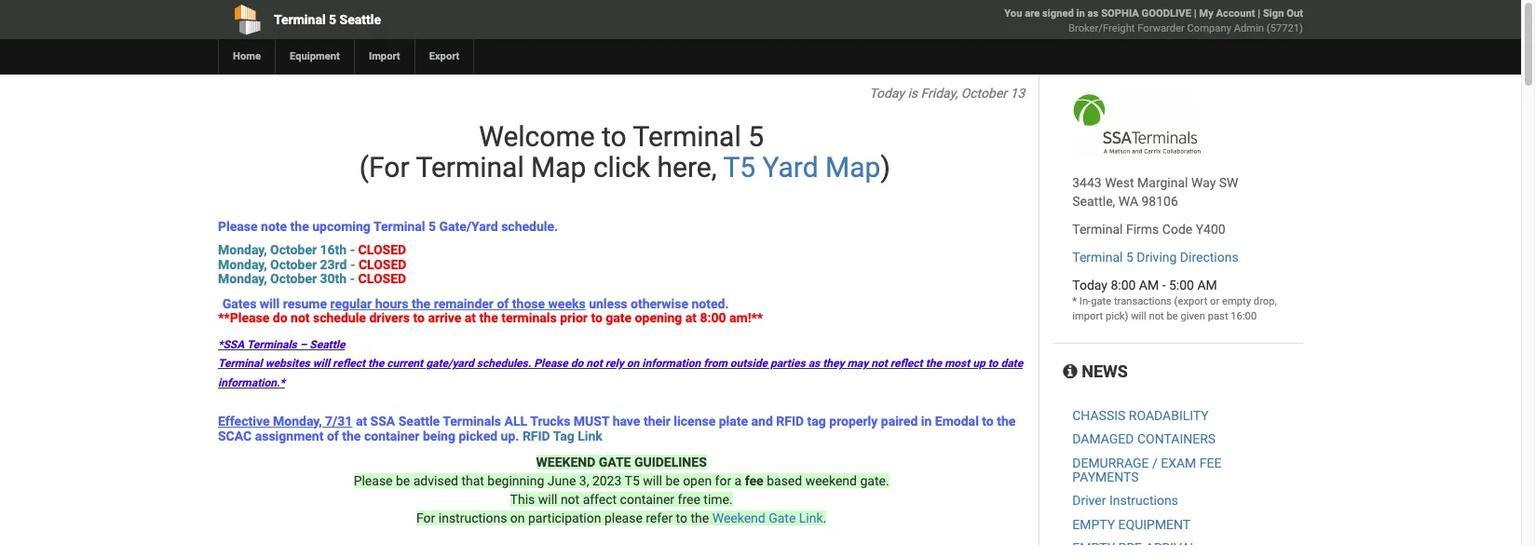 Task type: vqa. For each thing, say whether or not it's contained in the screenshot.
top Do
yes



Task type: locate. For each thing, give the bounding box(es) containing it.
websites
[[265, 357, 310, 370]]

not up participation
[[561, 492, 580, 507]]

will right websites
[[313, 357, 330, 370]]

1 horizontal spatial at
[[465, 310, 476, 325]]

containers
[[1138, 432, 1216, 447]]

gate/yard
[[426, 357, 474, 370]]

8:00 inside the today                                                                                                                                                                                                                                                                                                                                                                                                                                                                                                                                                                                                                                                                                                           8:00 am - 5:00 am * in-gate transactions (export or empty drop, import pick) will not be given past 16:00
[[1111, 278, 1136, 293]]

up
[[973, 357, 986, 370]]

map
[[531, 151, 587, 184], [826, 151, 881, 184]]

at left 'ssa'
[[356, 414, 367, 429]]

0 horizontal spatial |
[[1194, 7, 1197, 20]]

be down guidelines
[[666, 473, 680, 488]]

0 vertical spatial t5
[[724, 151, 756, 184]]

home
[[233, 50, 261, 62]]

to inside "at ssa seattle terminals all trucks must have their license plate and rfid tag properly paired in emodal to the scac assignment of the container being picked up."
[[983, 414, 994, 429]]

must
[[574, 414, 610, 429]]

in inside "at ssa seattle terminals all trucks must have their license plate and rfid tag properly paired in emodal to the scac assignment of the container being picked up."
[[921, 414, 932, 429]]

in right signed
[[1077, 7, 1086, 20]]

do right **please
[[273, 310, 288, 325]]

to right the prior
[[591, 310, 603, 325]]

0 horizontal spatial today
[[870, 86, 905, 101]]

1 vertical spatial today
[[1073, 278, 1108, 293]]

demurrage / exam fee payments link
[[1073, 455, 1222, 485]]

in
[[1077, 7, 1086, 20], [921, 414, 932, 429]]

not down the transactions
[[1149, 310, 1165, 322]]

5 left gate/yard
[[429, 219, 436, 234]]

please left note
[[218, 219, 258, 234]]

- right the 23rd
[[350, 257, 355, 272]]

8:00 up the transactions
[[1111, 278, 1136, 293]]

1 horizontal spatial terminals
[[443, 414, 501, 429]]

weekend
[[713, 511, 766, 526]]

sign out link
[[1264, 7, 1304, 20]]

seattle right –
[[310, 339, 345, 352]]

of inside "at ssa seattle terminals all trucks must have their license plate and rfid tag properly paired in emodal to the scac assignment of the container being picked up."
[[327, 428, 339, 443]]

1 horizontal spatial link
[[799, 511, 823, 526]]

t5 inside 'welcome to terminal 5 (for terminal map click here, t5 yard map )'
[[724, 151, 756, 184]]

to right emodal
[[983, 414, 994, 429]]

as left they
[[809, 357, 820, 370]]

gate up import
[[1091, 295, 1112, 308]]

container inside "at ssa seattle terminals all trucks must have their license plate and rfid tag properly paired in emodal to the scac assignment of the container being picked up."
[[364, 428, 420, 443]]

gate/yard
[[439, 219, 498, 234]]

1 vertical spatial container
[[620, 492, 675, 507]]

5 right here,
[[748, 120, 764, 153]]

to inside 'welcome to terminal 5 (for terminal map click here, t5 yard map )'
[[602, 120, 627, 153]]

t5 inside weekend gate guidelines please be advised that beginning june 3, 2023 t5 will be open for a fee based weekend gate. this will not affect container free time. for instructions on participation please refer to the weekend gate link .
[[625, 473, 640, 488]]

the right hours
[[412, 296, 431, 311]]

(export
[[1175, 295, 1208, 308]]

link right tag at the bottom of the page
[[578, 428, 603, 443]]

as
[[1088, 7, 1099, 20], [809, 357, 820, 370]]

welcome to terminal 5 (for terminal map click here, t5 yard map )
[[353, 120, 891, 184]]

0 vertical spatial 8:00
[[1111, 278, 1136, 293]]

terminal inside please note the upcoming terminal 5 gate/yard schedule. monday, october 16th - closed monday, october 23rd - closed monday, october 30th - closed
[[374, 219, 425, 234]]

news
[[1078, 362, 1128, 381]]

my account link
[[1200, 7, 1256, 20]]

of right assignment
[[327, 428, 339, 443]]

1 vertical spatial t5
[[625, 473, 640, 488]]

0 horizontal spatial container
[[364, 428, 420, 443]]

1 vertical spatial do
[[571, 357, 584, 370]]

october left 13
[[961, 86, 1007, 101]]

0 vertical spatial gate
[[1091, 295, 1112, 308]]

on inside weekend gate guidelines please be advised that beginning june 3, 2023 t5 will be open for a fee based weekend gate. this will not affect container free time. for instructions on participation please refer to the weekend gate link .
[[511, 511, 525, 526]]

outside
[[730, 357, 768, 370]]

1 horizontal spatial of
[[497, 296, 509, 311]]

*
[[1073, 295, 1077, 308]]

today up "in-"
[[1073, 278, 1108, 293]]

0 vertical spatial link
[[578, 428, 603, 443]]

2 map from the left
[[826, 151, 881, 184]]

0 horizontal spatial at
[[356, 414, 367, 429]]

not inside the "gates will resume regular hours the remainder of those weeks unless otherwise noted. **please do not schedule drivers to arrive at the terminals prior to gate opening at 8:00 am!**"
[[291, 310, 310, 325]]

1 horizontal spatial rfid
[[777, 414, 804, 429]]

do
[[273, 310, 288, 325], [571, 357, 584, 370]]

west
[[1105, 175, 1135, 190]]

3443
[[1073, 175, 1102, 190]]

1 horizontal spatial do
[[571, 357, 584, 370]]

1 vertical spatial seattle
[[310, 339, 345, 352]]

terminal inside "link"
[[274, 12, 326, 27]]

signed
[[1043, 7, 1074, 20]]

16th
[[320, 243, 347, 258]]

am
[[1140, 278, 1159, 293], [1198, 278, 1218, 293]]

not inside weekend gate guidelines please be advised that beginning june 3, 2023 t5 will be open for a fee based weekend gate. this will not affect container free time. for instructions on participation please refer to the weekend gate link .
[[561, 492, 580, 507]]

today
[[870, 86, 905, 101], [1073, 278, 1108, 293]]

link right gate
[[799, 511, 823, 526]]

past
[[1208, 310, 1229, 322]]

container up refer
[[620, 492, 675, 507]]

1 vertical spatial gate
[[606, 310, 632, 325]]

link inside weekend gate guidelines please be advised that beginning june 3, 2023 t5 will be open for a fee based weekend gate. this will not affect container free time. for instructions on participation please refer to the weekend gate link .
[[799, 511, 823, 526]]

8:00
[[1111, 278, 1136, 293], [700, 310, 727, 325]]

seattle up import
[[340, 12, 381, 27]]

rfid inside "at ssa seattle terminals all trucks must have their license plate and rfid tag properly paired in emodal to the scac assignment of the container being picked up."
[[777, 414, 804, 429]]

terminals left the all
[[443, 414, 501, 429]]

2 am from the left
[[1198, 278, 1218, 293]]

at inside "at ssa seattle terminals all trucks must have their license plate and rfid tag properly paired in emodal to the scac assignment of the container being picked up."
[[356, 414, 367, 429]]

0 vertical spatial today
[[870, 86, 905, 101]]

the right note
[[290, 219, 309, 234]]

2 vertical spatial seattle
[[399, 414, 440, 429]]

0 horizontal spatial on
[[511, 511, 525, 526]]

am up or
[[1198, 278, 1218, 293]]

please inside *ssa terminals – seattle terminal websites will reflect the current gate/yard schedules. please do not rely on information from outside parties as they may not reflect the most up to date information.*
[[534, 357, 568, 370]]

roadability
[[1129, 408, 1209, 423]]

terminal 5 driving directions link
[[1073, 250, 1239, 265]]

to right the welcome
[[602, 120, 627, 153]]

1 horizontal spatial am
[[1198, 278, 1218, 293]]

please right the schedules.
[[534, 357, 568, 370]]

1 horizontal spatial please
[[354, 473, 393, 488]]

1 horizontal spatial gate
[[1091, 295, 1112, 308]]

0 vertical spatial terminals
[[247, 339, 297, 352]]

will down the transactions
[[1131, 310, 1147, 322]]

will inside the "gates will resume regular hours the remainder of those weeks unless otherwise noted. **please do not schedule drivers to arrive at the terminals prior to gate opening at 8:00 am!**"
[[260, 296, 280, 311]]

| left my
[[1194, 7, 1197, 20]]

closed
[[358, 243, 406, 258], [359, 257, 407, 272], [358, 271, 406, 286]]

demurrage
[[1073, 455, 1149, 470]]

sign
[[1264, 7, 1285, 20]]

am up the transactions
[[1140, 278, 1159, 293]]

please down 'ssa'
[[354, 473, 393, 488]]

please inside weekend gate guidelines please be advised that beginning june 3, 2023 t5 will be open for a fee based weekend gate. this will not affect container free time. for instructions on participation please refer to the weekend gate link .
[[354, 473, 393, 488]]

- left 5:00
[[1163, 278, 1166, 293]]

1 horizontal spatial container
[[620, 492, 675, 507]]

0 vertical spatial as
[[1088, 7, 1099, 20]]

0 horizontal spatial am
[[1140, 278, 1159, 293]]

1 vertical spatial link
[[799, 511, 823, 526]]

equipment
[[1119, 517, 1191, 532]]

1 vertical spatial in
[[921, 414, 932, 429]]

opening
[[635, 310, 682, 325]]

1 vertical spatial please
[[534, 357, 568, 370]]

those
[[512, 296, 545, 311]]

1 vertical spatial terminals
[[443, 414, 501, 429]]

not right may
[[872, 357, 888, 370]]

otherwise
[[631, 296, 689, 311]]

2 horizontal spatial please
[[534, 357, 568, 370]]

gate
[[1091, 295, 1112, 308], [606, 310, 632, 325]]

seattle
[[340, 12, 381, 27], [310, 339, 345, 352], [399, 414, 440, 429]]

0 vertical spatial of
[[497, 296, 509, 311]]

3 closed from the top
[[358, 271, 406, 286]]

that
[[462, 473, 484, 488]]

1 horizontal spatial map
[[826, 151, 881, 184]]

schedule.
[[502, 219, 558, 234]]

hours
[[375, 296, 409, 311]]

8:00 left am!**
[[700, 310, 727, 325]]

0 vertical spatial container
[[364, 428, 420, 443]]

0 vertical spatial seattle
[[340, 12, 381, 27]]

0 vertical spatial do
[[273, 310, 288, 325]]

map right the yard
[[826, 151, 881, 184]]

monday,
[[218, 243, 267, 258], [218, 257, 267, 272], [218, 271, 267, 286], [273, 414, 322, 429]]

1 horizontal spatial 8:00
[[1111, 278, 1136, 293]]

1 vertical spatial on
[[511, 511, 525, 526]]

0 vertical spatial in
[[1077, 7, 1086, 20]]

1 horizontal spatial on
[[627, 357, 640, 370]]

be left advised
[[396, 473, 410, 488]]

at ssa seattle terminals all trucks must have their license plate and rfid tag properly paired in emodal to the scac assignment of the container being picked up.
[[218, 414, 1016, 443]]

| left sign
[[1258, 7, 1261, 20]]

on down this
[[511, 511, 525, 526]]

to left arrive
[[413, 310, 425, 325]]

1 horizontal spatial reflect
[[891, 357, 923, 370]]

import
[[1073, 310, 1104, 322]]

on right rely
[[627, 357, 640, 370]]

not
[[291, 310, 310, 325], [1149, 310, 1165, 322], [586, 357, 603, 370], [872, 357, 888, 370], [561, 492, 580, 507]]

t5 right 2023
[[625, 473, 640, 488]]

0 vertical spatial on
[[627, 357, 640, 370]]

.
[[823, 511, 827, 526]]

reflect right may
[[891, 357, 923, 370]]

0 horizontal spatial be
[[396, 473, 410, 488]]

1 reflect from the left
[[333, 357, 365, 370]]

0 horizontal spatial terminals
[[247, 339, 297, 352]]

to down free
[[676, 511, 688, 526]]

0 horizontal spatial of
[[327, 428, 339, 443]]

as up broker/freight
[[1088, 7, 1099, 20]]

0 horizontal spatial as
[[809, 357, 820, 370]]

seattle inside "link"
[[340, 12, 381, 27]]

2 horizontal spatial be
[[1167, 310, 1179, 322]]

tag
[[553, 428, 575, 443]]

seattle right 'ssa'
[[399, 414, 440, 429]]

1 horizontal spatial |
[[1258, 7, 1261, 20]]

0 horizontal spatial t5
[[625, 473, 640, 488]]

will right gates
[[260, 296, 280, 311]]

1 vertical spatial 8:00
[[700, 310, 727, 325]]

t5 left the yard
[[724, 151, 756, 184]]

of inside the "gates will resume regular hours the remainder of those weeks unless otherwise noted. **please do not schedule drivers to arrive at the terminals prior to gate opening at 8:00 am!**"
[[497, 296, 509, 311]]

ssa
[[371, 414, 395, 429]]

reflect down schedule
[[333, 357, 365, 370]]

the left 'ssa'
[[342, 428, 361, 443]]

0 horizontal spatial reflect
[[333, 357, 365, 370]]

tag
[[808, 414, 826, 429]]

the down free
[[691, 511, 709, 526]]

0 vertical spatial please
[[218, 219, 258, 234]]

be left given
[[1167, 310, 1179, 322]]

pick)
[[1106, 310, 1129, 322]]

0 horizontal spatial do
[[273, 310, 288, 325]]

terminal 5 seattle
[[274, 12, 381, 27]]

properly
[[830, 414, 878, 429]]

refer
[[646, 511, 673, 526]]

today for today                                                                                                                                                                                                                                                                                                                                                                                                                                                                                                                                                                                                                                                                                                           8:00 am - 5:00 am * in-gate transactions (export or empty drop, import pick) will not be given past 16:00
[[1073, 278, 1108, 293]]

today inside the today                                                                                                                                                                                                                                                                                                                                                                                                                                                                                                                                                                                                                                                                                                           8:00 am - 5:00 am * in-gate transactions (export or empty drop, import pick) will not be given past 16:00
[[1073, 278, 1108, 293]]

1 vertical spatial of
[[327, 428, 339, 443]]

2 vertical spatial please
[[354, 473, 393, 488]]

info circle image
[[1064, 363, 1078, 380]]

*ssa terminals – seattle terminal websites will reflect the current gate/yard schedules. please do not rely on information from outside parties as they may not reflect the most up to date information.*
[[218, 339, 1023, 389]]

to right up
[[988, 357, 998, 370]]

their
[[644, 414, 671, 429]]

1 horizontal spatial today
[[1073, 278, 1108, 293]]

the left the terminals
[[480, 310, 498, 325]]

do left rely
[[571, 357, 584, 370]]

october left the 23rd
[[270, 257, 317, 272]]

weekend
[[806, 473, 857, 488]]

container inside weekend gate guidelines please be advised that beginning june 3, 2023 t5 will be open for a fee based weekend gate. this will not affect container free time. for instructions on participation please refer to the weekend gate link .
[[620, 492, 675, 507]]

container left being
[[364, 428, 420, 443]]

october up resume
[[270, 271, 317, 286]]

in-
[[1080, 295, 1091, 308]]

1 vertical spatial as
[[809, 357, 820, 370]]

5 inside "link"
[[329, 12, 337, 27]]

company
[[1188, 22, 1232, 34]]

today left is on the top of the page
[[870, 86, 905, 101]]

seattle inside "at ssa seattle terminals all trucks must have their license plate and rfid tag properly paired in emodal to the scac assignment of the container being picked up."
[[399, 414, 440, 429]]

rfid
[[777, 414, 804, 429], [523, 428, 550, 443]]

at right arrive
[[465, 310, 476, 325]]

terminals up websites
[[247, 339, 297, 352]]

driver instructions link
[[1073, 493, 1179, 508]]

information.*
[[218, 376, 285, 389]]

0 horizontal spatial in
[[921, 414, 932, 429]]

participation
[[528, 511, 601, 526]]

t5
[[724, 151, 756, 184], [625, 473, 640, 488]]

5 up 'equipment'
[[329, 12, 337, 27]]

5 inside 'welcome to terminal 5 (for terminal map click here, t5 yard map )'
[[748, 120, 764, 153]]

schedule
[[313, 310, 366, 325]]

|
[[1194, 7, 1197, 20], [1258, 7, 1261, 20]]

not up –
[[291, 310, 310, 325]]

weekend gate guidelines please be advised that beginning june 3, 2023 t5 will be open for a fee based weekend gate. this will not affect container free time. for instructions on participation please refer to the weekend gate link .
[[354, 455, 890, 526]]

in right 'paired'
[[921, 414, 932, 429]]

empty
[[1223, 295, 1252, 308]]

of left "those"
[[497, 296, 509, 311]]

0 horizontal spatial 8:00
[[700, 310, 727, 325]]

0 horizontal spatial map
[[531, 151, 587, 184]]

to inside weekend gate guidelines please be advised that beginning june 3, 2023 t5 will be open for a fee based weekend gate. this will not affect container free time. for instructions on participation please refer to the weekend gate link .
[[676, 511, 688, 526]]

rfid right up.
[[523, 428, 550, 443]]

0 horizontal spatial rfid
[[523, 428, 550, 443]]

gates will resume regular hours the remainder of those weeks unless otherwise noted. **please do not schedule drivers to arrive at the terminals prior to gate opening at 8:00 am!**
[[218, 296, 763, 325]]

1 horizontal spatial in
[[1077, 7, 1086, 20]]

rfid left tag
[[777, 414, 804, 429]]

1 horizontal spatial as
[[1088, 7, 1099, 20]]

0 horizontal spatial gate
[[606, 310, 632, 325]]

map left click at top left
[[531, 151, 587, 184]]

1 horizontal spatial t5
[[724, 151, 756, 184]]

you are signed in as sophia goodlive | my account | sign out broker/freight forwarder company admin (57721)
[[1005, 7, 1304, 34]]

terminals inside "at ssa seattle terminals all trucks must have their license plate and rfid tag properly paired in emodal to the scac assignment of the container being picked up."
[[443, 414, 501, 429]]

gate left the opening
[[606, 310, 632, 325]]

export link
[[414, 39, 474, 75]]

affect
[[583, 492, 617, 507]]

0 horizontal spatial please
[[218, 219, 258, 234]]

on inside *ssa terminals – seattle terminal websites will reflect the current gate/yard schedules. please do not rely on information from outside parties as they may not reflect the most up to date information.*
[[627, 357, 640, 370]]

assignment
[[255, 428, 324, 443]]

at right the opening
[[686, 310, 697, 325]]



Task type: describe. For each thing, give the bounding box(es) containing it.
arrive
[[428, 310, 462, 325]]

picked
[[459, 428, 498, 443]]

damaged containers link
[[1073, 432, 1216, 447]]

/
[[1153, 455, 1158, 470]]

2 horizontal spatial at
[[686, 310, 697, 325]]

98106
[[1142, 194, 1179, 209]]

driving
[[1137, 250, 1177, 265]]

2 reflect from the left
[[891, 357, 923, 370]]

emodal
[[935, 414, 979, 429]]

most
[[945, 357, 970, 370]]

1 map from the left
[[531, 151, 587, 184]]

gates
[[223, 296, 257, 311]]

- inside the today                                                                                                                                                                                                                                                                                                                                                                                                                                                                                                                                                                                                                                                                                                           8:00 am - 5:00 am * in-gate transactions (export or empty drop, import pick) will not be given past 16:00
[[1163, 278, 1166, 293]]

5:00
[[1170, 278, 1195, 293]]

rfid tag link
[[523, 428, 606, 443]]

current
[[387, 357, 423, 370]]

to inside *ssa terminals – seattle terminal websites will reflect the current gate/yard schedules. please do not rely on information from outside parties as they may not reflect the most up to date information.*
[[988, 357, 998, 370]]

will inside *ssa terminals – seattle terminal websites will reflect the current gate/yard schedules. please do not rely on information from outside parties as they may not reflect the most up to date information.*
[[313, 357, 330, 370]]

import link
[[354, 39, 414, 75]]

will inside the today                                                                                                                                                                                                                                                                                                                                                                                                                                                                                                                                                                                                                                                                                                           8:00 am - 5:00 am * in-gate transactions (export or empty drop, import pick) will not be given past 16:00
[[1131, 310, 1147, 322]]

terminal inside *ssa terminals – seattle terminal websites will reflect the current gate/yard schedules. please do not rely on information from outside parties as they may not reflect the most up to date information.*
[[218, 357, 262, 370]]

3443 west marginal way sw seattle, wa 98106
[[1073, 175, 1239, 209]]

they
[[823, 357, 845, 370]]

welcome
[[479, 120, 595, 153]]

5 inside please note the upcoming terminal 5 gate/yard schedule. monday, october 16th - closed monday, october 23rd - closed monday, october 30th - closed
[[429, 219, 436, 234]]

seattle for at
[[399, 414, 440, 429]]

be inside the today                                                                                                                                                                                                                                                                                                                                                                                                                                                                                                                                                                                                                                                                                                           8:00 am - 5:00 am * in-gate transactions (export or empty drop, import pick) will not be given past 16:00
[[1167, 310, 1179, 322]]

transactions
[[1114, 295, 1172, 308]]

may
[[848, 357, 869, 370]]

information
[[642, 357, 701, 370]]

2 closed from the top
[[359, 257, 407, 272]]

)
[[881, 151, 891, 184]]

today                                                                                                                                                                                                                                                                                                                                                                                                                                                                                                                                                                                                                                                                                                           8:00 am - 5:00 am * in-gate transactions (export or empty drop, import pick) will not be given past 16:00
[[1073, 278, 1277, 322]]

gate inside the "gates will resume regular hours the remainder of those weeks unless otherwise noted. **please do not schedule drivers to arrive at the terminals prior to gate opening at 8:00 am!**"
[[606, 310, 632, 325]]

30th
[[320, 271, 347, 286]]

the inside weekend gate guidelines please be advised that beginning june 3, 2023 t5 will be open for a fee based weekend gate. this will not affect container free time. for instructions on participation please refer to the weekend gate link .
[[691, 511, 709, 526]]

0 horizontal spatial link
[[578, 428, 603, 443]]

broker/freight
[[1069, 22, 1135, 34]]

import
[[369, 50, 400, 62]]

sophia
[[1102, 7, 1140, 20]]

given
[[1181, 310, 1206, 322]]

- right "16th"
[[350, 243, 355, 258]]

click
[[594, 151, 651, 184]]

up.
[[501, 428, 519, 443]]

driver
[[1073, 493, 1107, 508]]

1 horizontal spatial be
[[666, 473, 680, 488]]

seattle,
[[1073, 194, 1116, 209]]

from
[[704, 357, 728, 370]]

instructions
[[439, 511, 507, 526]]

will down 'june'
[[538, 492, 558, 507]]

do inside the "gates will resume regular hours the remainder of those weeks unless otherwise noted. **please do not schedule drivers to arrive at the terminals prior to gate opening at 8:00 am!**"
[[273, 310, 288, 325]]

code
[[1163, 222, 1193, 237]]

2 | from the left
[[1258, 7, 1261, 20]]

all
[[505, 414, 528, 429]]

rfid tag link link
[[523, 428, 606, 443]]

will down guidelines
[[643, 473, 663, 488]]

please note the upcoming terminal 5 gate/yard schedule. monday, october 16th - closed monday, october 23rd - closed monday, october 30th - closed
[[218, 219, 558, 286]]

a
[[735, 473, 742, 488]]

(for
[[360, 151, 410, 184]]

3,
[[579, 473, 589, 488]]

terminals
[[502, 310, 557, 325]]

marginal
[[1138, 175, 1189, 190]]

1 | from the left
[[1194, 7, 1197, 20]]

today for today is friday, october 13
[[870, 86, 905, 101]]

the left current
[[368, 357, 384, 370]]

gate inside the today                                                                                                                                                                                                                                                                                                                                                                                                                                                                                                                                                                                                                                                                                                           8:00 am - 5:00 am * in-gate transactions (export or empty drop, import pick) will not be given past 16:00
[[1091, 295, 1112, 308]]

free
[[678, 492, 701, 507]]

upcoming
[[312, 219, 371, 234]]

16:00
[[1231, 310, 1257, 322]]

chassis
[[1073, 408, 1126, 423]]

1 closed from the top
[[358, 243, 406, 258]]

october down note
[[270, 243, 317, 258]]

not left rely
[[586, 357, 603, 370]]

my
[[1200, 7, 1214, 20]]

gate
[[769, 511, 796, 526]]

- right 30th
[[350, 271, 355, 286]]

equipment
[[290, 50, 340, 62]]

noted.
[[692, 296, 729, 311]]

beginning
[[488, 473, 545, 488]]

not inside the today                                                                                                                                                                                                                                                                                                                                                                                                                                                                                                                                                                                                                                                                                                           8:00 am - 5:00 am * in-gate transactions (export or empty drop, import pick) will not be given past 16:00
[[1149, 310, 1165, 322]]

friday,
[[921, 86, 958, 101]]

schedules.
[[477, 357, 531, 370]]

the inside please note the upcoming terminal 5 gate/yard schedule. monday, october 16th - closed monday, october 23rd - closed monday, october 30th - closed
[[290, 219, 309, 234]]

empty
[[1073, 517, 1116, 532]]

terminal 5 driving directions
[[1073, 250, 1239, 265]]

seattle inside *ssa terminals – seattle terminal websites will reflect the current gate/yard schedules. please do not rely on information from outside parties as they may not reflect the most up to date information.*
[[310, 339, 345, 352]]

unless
[[589, 296, 628, 311]]

weekend
[[536, 455, 596, 470]]

prior
[[560, 310, 588, 325]]

sw
[[1220, 175, 1239, 190]]

the left most
[[926, 357, 942, 370]]

in inside you are signed in as sophia goodlive | my account | sign out broker/freight forwarder company admin (57721)
[[1077, 7, 1086, 20]]

**please
[[218, 310, 270, 325]]

are
[[1025, 7, 1040, 20]]

as inside *ssa terminals – seattle terminal websites will reflect the current gate/yard schedules. please do not rely on information from outside parties as they may not reflect the most up to date information.*
[[809, 357, 820, 370]]

and
[[752, 414, 773, 429]]

terminal firms code y400
[[1073, 222, 1226, 237]]

empty equipment link
[[1073, 517, 1191, 532]]

plate
[[719, 414, 748, 429]]

am!**
[[730, 310, 763, 325]]

export
[[429, 50, 460, 62]]

8:00 inside the "gates will resume regular hours the remainder of those weeks unless otherwise noted. **please do not schedule drivers to arrive at the terminals prior to gate opening at 8:00 am!**"
[[700, 310, 727, 325]]

terminals inside *ssa terminals – seattle terminal websites will reflect the current gate/yard schedules. please do not rely on information from outside parties as they may not reflect the most up to date information.*
[[247, 339, 297, 352]]

the right emodal
[[997, 414, 1016, 429]]

for
[[715, 473, 732, 488]]

5 left driving
[[1127, 250, 1134, 265]]

t5 yard map link
[[724, 151, 881, 184]]

license
[[674, 414, 716, 429]]

being
[[423, 428, 456, 443]]

open
[[683, 473, 712, 488]]

time.
[[704, 492, 733, 507]]

way
[[1192, 175, 1216, 190]]

drop,
[[1254, 295, 1277, 308]]

seattle for terminal
[[340, 12, 381, 27]]

exam
[[1161, 455, 1197, 470]]

terminal 5 seattle image
[[1073, 93, 1202, 155]]

1 am from the left
[[1140, 278, 1159, 293]]

please inside please note the upcoming terminal 5 gate/yard schedule. monday, october 16th - closed monday, october 23rd - closed monday, october 30th - closed
[[218, 219, 258, 234]]

chassis roadability damaged containers demurrage / exam fee payments driver instructions empty equipment
[[1073, 408, 1222, 532]]

forwarder
[[1138, 22, 1185, 34]]

do inside *ssa terminals – seattle terminal websites will reflect the current gate/yard schedules. please do not rely on information from outside parties as they may not reflect the most up to date information.*
[[571, 357, 584, 370]]

fee
[[1200, 455, 1222, 470]]

y400
[[1196, 222, 1226, 237]]

as inside you are signed in as sophia goodlive | my account | sign out broker/freight forwarder company admin (57721)
[[1088, 7, 1099, 20]]



